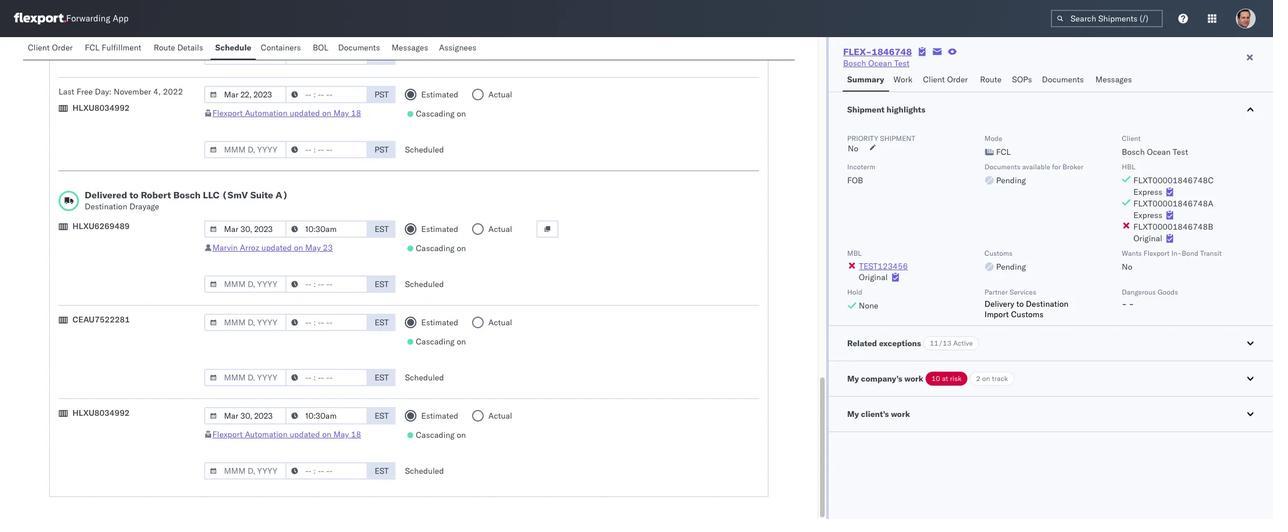 Task type: describe. For each thing, give the bounding box(es) containing it.
updated for hlxu8034992
[[290, 429, 320, 440]]

delivery
[[985, 299, 1015, 309]]

sops button
[[1008, 69, 1038, 92]]

documents for rightmost documents button
[[1042, 74, 1084, 85]]

1846748
[[872, 46, 912, 57]]

my client's work button
[[829, 397, 1273, 432]]

1 -- : -- -- text field from the top
[[286, 86, 368, 103]]

to inside "partner services delivery to destination import customs"
[[1017, 299, 1024, 309]]

fob
[[848, 175, 863, 186]]

details
[[177, 42, 203, 53]]

my for my client's work
[[848, 409, 859, 419]]

highlights
[[887, 104, 926, 115]]

0 vertical spatial customs
[[985, 249, 1013, 258]]

pst for 1st mmm d, yyyy text field from the top
[[375, 89, 389, 100]]

summary
[[848, 74, 884, 85]]

11/13
[[930, 339, 952, 348]]

route button
[[976, 69, 1008, 92]]

fulfillment
[[102, 42, 141, 53]]

3 mmm d, yyyy text field from the top
[[204, 220, 287, 238]]

client inside client bosch ocean test incoterm fob
[[1122, 134, 1141, 143]]

1 horizontal spatial messages button
[[1091, 69, 1139, 92]]

flexport inside wants flexport in-bond transit no
[[1144, 249, 1170, 258]]

18 for pst
[[351, 108, 361, 118]]

app
[[113, 13, 129, 24]]

0 vertical spatial client order button
[[23, 37, 80, 60]]

no inside wants flexport in-bond transit no
[[1122, 262, 1133, 272]]

automation for pst
[[245, 108, 288, 118]]

10 at risk
[[932, 374, 962, 383]]

0 vertical spatial updated
[[290, 108, 320, 118]]

priority shipment
[[848, 134, 916, 143]]

marvin arroz updated on may 23 button
[[212, 243, 333, 253]]

a)
[[276, 189, 288, 201]]

schedule
[[215, 42, 251, 53]]

my company's work
[[848, 374, 924, 384]]

10
[[932, 374, 940, 383]]

0 vertical spatial ocean
[[869, 58, 892, 68]]

sops
[[1012, 74, 1032, 85]]

1 horizontal spatial messages
[[1096, 74, 1132, 85]]

documents for documents button to the top
[[338, 42, 380, 53]]

delivered
[[85, 189, 127, 201]]

drayage
[[129, 201, 159, 212]]

to inside delivered to robert bosch llc (smv suite a) destination drayage
[[129, 189, 138, 201]]

flxt00001846748b
[[1134, 222, 1214, 232]]

1 horizontal spatial client order button
[[919, 69, 976, 92]]

available
[[1023, 162, 1051, 171]]

robert
[[141, 189, 171, 201]]

work button
[[889, 69, 919, 92]]

incoterm
[[848, 162, 876, 171]]

active
[[954, 339, 973, 348]]

none
[[859, 301, 879, 311]]

last
[[59, 86, 74, 97]]

updated for hlxu6269489
[[261, 243, 292, 253]]

0 vertical spatial may
[[334, 108, 349, 118]]

ocean inside client bosch ocean test incoterm fob
[[1147, 147, 1171, 157]]

flexport automation updated on may 18 for pst
[[212, 108, 361, 118]]

estimated for hlxu6269489
[[421, 224, 458, 234]]

0 horizontal spatial client
[[28, 42, 50, 53]]

route details
[[154, 42, 203, 53]]

bond
[[1182, 249, 1199, 258]]

hold
[[848, 288, 863, 296]]

route for route
[[980, 74, 1002, 85]]

cascading on for ceau7522281
[[416, 336, 466, 347]]

1 mmm d, yyyy text field from the top
[[204, 86, 287, 103]]

4 est from the top
[[375, 372, 389, 383]]

cascading for ceau7522281
[[416, 336, 455, 347]]

2 est from the top
[[375, 279, 389, 290]]

cascading for hlxu8034992
[[416, 430, 455, 440]]

fcl for fcl
[[996, 147, 1011, 157]]

import
[[985, 309, 1009, 320]]

2 hlxu8034992 from the top
[[73, 408, 130, 418]]

client bosch ocean test incoterm fob
[[848, 134, 1189, 186]]

containers button
[[256, 37, 308, 60]]

my client's work
[[848, 409, 910, 419]]

delivered to robert bosch llc (smv suite a) destination drayage
[[85, 189, 288, 212]]

bosch ocean test link
[[843, 57, 910, 69]]

0 horizontal spatial no
[[848, 143, 859, 154]]

4 mmm d, yyyy text field from the top
[[204, 407, 287, 425]]

pending for documents available for broker
[[996, 175, 1026, 186]]

goods
[[1158, 288, 1178, 296]]

documents available for broker
[[985, 162, 1084, 171]]

client's
[[861, 409, 889, 419]]

llc
[[203, 189, 220, 201]]

mmm d, yyyy text field for ceau7522281
[[204, 369, 287, 386]]

dangerous goods - -
[[1122, 288, 1178, 309]]

1 actual from the top
[[489, 89, 512, 100]]

client order for rightmost "client order" button
[[923, 74, 968, 85]]

destination inside "partner services delivery to destination import customs"
[[1026, 299, 1069, 309]]

express for flxt00001846748c
[[1134, 187, 1163, 197]]

-- : -- -- text field for est
[[286, 220, 368, 238]]

order for rightmost "client order" button
[[947, 74, 968, 85]]

flexport for est
[[212, 429, 243, 440]]

customs inside "partner services delivery to destination import customs"
[[1011, 309, 1044, 320]]

for
[[1052, 162, 1061, 171]]

fcl fulfillment button
[[80, 37, 149, 60]]

forwarding
[[66, 13, 110, 24]]

cascading for hlxu6269489
[[416, 243, 455, 254]]

23
[[323, 243, 333, 253]]

shipment
[[848, 104, 885, 115]]

fcl fulfillment
[[85, 42, 141, 53]]

shipment highlights button
[[829, 92, 1273, 127]]

broker
[[1063, 162, 1084, 171]]

wants
[[1122, 249, 1142, 258]]

partner services delivery to destination import customs
[[985, 288, 1069, 320]]

1 pst from the top
[[375, 51, 389, 61]]

assignees button
[[434, 37, 483, 60]]

schedule button
[[211, 37, 256, 60]]

Search Shipments (/) text field
[[1051, 10, 1163, 27]]

flex-1846748
[[843, 46, 912, 57]]

scheduled for hlxu8034992
[[405, 466, 444, 476]]

7 -- : -- -- text field from the top
[[286, 462, 368, 480]]

2 -- : -- -- text field from the top
[[286, 141, 368, 158]]

client order for the top "client order" button
[[28, 42, 73, 53]]

shipment
[[880, 134, 916, 143]]

cascading on for hlxu6269489
[[416, 243, 466, 254]]

flexport automation updated on may 18 button for pst
[[212, 108, 361, 118]]

destination inside delivered to robert bosch llc (smv suite a) destination drayage
[[85, 201, 127, 212]]

1 cascading from the top
[[416, 108, 455, 119]]

actual for hlxu8034992
[[489, 411, 512, 421]]

test123456 button
[[859, 261, 908, 272]]

1 cascading on from the top
[[416, 108, 466, 119]]

work
[[894, 74, 913, 85]]

2
[[976, 374, 981, 383]]

3 mmm d, yyyy text field from the top
[[204, 314, 287, 331]]

day:
[[95, 86, 112, 97]]

forwarding app
[[66, 13, 129, 24]]

at
[[942, 374, 948, 383]]



Task type: vqa. For each thing, say whether or not it's contained in the screenshot.
FCL within the Button
yes



Task type: locate. For each thing, give the bounding box(es) containing it.
2 vertical spatial documents
[[985, 162, 1021, 171]]

estimated
[[421, 89, 458, 100], [421, 224, 458, 234], [421, 317, 458, 328], [421, 411, 458, 421]]

ocean up flxt00001846748c
[[1147, 147, 1171, 157]]

1 vertical spatial fcl
[[996, 147, 1011, 157]]

no
[[848, 143, 859, 154], [1122, 262, 1133, 272]]

0 vertical spatial client order
[[28, 42, 73, 53]]

0 vertical spatial flexport automation updated on may 18 button
[[212, 108, 361, 118]]

1 horizontal spatial order
[[947, 74, 968, 85]]

1 mmm d, yyyy text field from the top
[[204, 48, 287, 65]]

3 estimated from the top
[[421, 317, 458, 328]]

1 vertical spatial updated
[[261, 243, 292, 253]]

pending down documents available for broker
[[996, 175, 1026, 186]]

route
[[154, 42, 175, 53], [980, 74, 1002, 85]]

1 vertical spatial destination
[[1026, 299, 1069, 309]]

2 automation from the top
[[245, 429, 288, 440]]

4 cascading on from the top
[[416, 430, 466, 440]]

(smv
[[222, 189, 248, 201]]

to up drayage
[[129, 189, 138, 201]]

estimated for ceau7522281
[[421, 317, 458, 328]]

in-
[[1172, 249, 1182, 258]]

2022
[[163, 86, 183, 97]]

order for the top "client order" button
[[52, 42, 73, 53]]

4 cascading from the top
[[416, 430, 455, 440]]

2 cascading on from the top
[[416, 243, 466, 254]]

scheduled
[[405, 51, 444, 61], [405, 144, 444, 155], [405, 279, 444, 290], [405, 372, 444, 383], [405, 466, 444, 476]]

my left client's
[[848, 409, 859, 419]]

2 vertical spatial pst
[[375, 144, 389, 155]]

estimated for hlxu8034992
[[421, 411, 458, 421]]

2 flexport automation updated on may 18 button from the top
[[212, 429, 361, 440]]

client order button down flexport. image at top left
[[23, 37, 80, 60]]

4 -- : -- -- text field from the top
[[286, 314, 368, 331]]

0 horizontal spatial messages button
[[387, 37, 434, 60]]

1 horizontal spatial no
[[1122, 262, 1133, 272]]

3 actual from the top
[[489, 317, 512, 328]]

order left route button
[[947, 74, 968, 85]]

to down services at the bottom right of the page
[[1017, 299, 1024, 309]]

2 flexport automation updated on may 18 from the top
[[212, 429, 361, 440]]

0 horizontal spatial to
[[129, 189, 138, 201]]

11/13 active
[[930, 339, 973, 348]]

customs down services at the bottom right of the page
[[1011, 309, 1044, 320]]

1 vertical spatial messages
[[1096, 74, 1132, 85]]

4,
[[153, 86, 161, 97]]

bosch down the flex-
[[843, 58, 866, 68]]

route inside button
[[154, 42, 175, 53]]

1 vertical spatial original
[[859, 272, 888, 283]]

1 horizontal spatial bosch
[[843, 58, 866, 68]]

2 scheduled from the top
[[405, 144, 444, 155]]

client order down flexport. image at top left
[[28, 42, 73, 53]]

1 vertical spatial documents
[[1042, 74, 1084, 85]]

1 -- : -- -- text field from the top
[[286, 48, 368, 65]]

1 scheduled from the top
[[405, 51, 444, 61]]

test
[[894, 58, 910, 68], [1173, 147, 1189, 157]]

flexport
[[212, 108, 243, 118], [1144, 249, 1170, 258], [212, 429, 243, 440]]

related
[[848, 338, 877, 349]]

bol button
[[308, 37, 334, 60]]

route left details
[[154, 42, 175, 53]]

3 scheduled from the top
[[405, 279, 444, 290]]

client down flexport. image at top left
[[28, 42, 50, 53]]

on
[[322, 108, 331, 118], [457, 108, 466, 119], [294, 243, 303, 253], [457, 243, 466, 254], [457, 336, 466, 347], [983, 374, 990, 383], [322, 429, 331, 440], [457, 430, 466, 440]]

express
[[1134, 187, 1163, 197], [1134, 210, 1163, 220]]

route left sops
[[980, 74, 1002, 85]]

1 vertical spatial test
[[1173, 147, 1189, 157]]

0 horizontal spatial -
[[1122, 299, 1127, 309]]

-- : -- -- text field
[[286, 48, 368, 65], [286, 220, 368, 238]]

scheduled for hlxu6269489
[[405, 279, 444, 290]]

bosch ocean test
[[843, 58, 910, 68]]

test inside client bosch ocean test incoterm fob
[[1173, 147, 1189, 157]]

ocean down "flex-1846748"
[[869, 58, 892, 68]]

0 vertical spatial flexport
[[212, 108, 243, 118]]

1 horizontal spatial fcl
[[996, 147, 1011, 157]]

work right client's
[[891, 409, 910, 419]]

1 vertical spatial client
[[923, 74, 945, 85]]

0 horizontal spatial bosch
[[173, 189, 201, 201]]

marvin
[[212, 243, 238, 253]]

0 vertical spatial test
[[894, 58, 910, 68]]

bosch up hbl at the right of page
[[1122, 147, 1145, 157]]

original
[[1134, 233, 1163, 244], [859, 272, 888, 283]]

1 express from the top
[[1134, 187, 1163, 197]]

bosch left llc
[[173, 189, 201, 201]]

0 vertical spatial pst
[[375, 51, 389, 61]]

1 horizontal spatial route
[[980, 74, 1002, 85]]

work for my client's work
[[891, 409, 910, 419]]

fcl
[[85, 42, 100, 53], [996, 147, 1011, 157]]

documents for documents available for broker
[[985, 162, 1021, 171]]

mbl
[[848, 249, 862, 258]]

1 horizontal spatial test
[[1173, 147, 1189, 157]]

3 -- : -- -- text field from the top
[[286, 276, 368, 293]]

1 vertical spatial hlxu8034992
[[73, 408, 130, 418]]

1 vertical spatial to
[[1017, 299, 1024, 309]]

my for my company's work
[[848, 374, 859, 384]]

flxt00001846748c
[[1134, 175, 1214, 186]]

2 18 from the top
[[351, 429, 361, 440]]

0 vertical spatial work
[[905, 374, 924, 384]]

route for route details
[[154, 42, 175, 53]]

fcl inside button
[[85, 42, 100, 53]]

2 pst from the top
[[375, 89, 389, 100]]

client right work button
[[923, 74, 945, 85]]

5 scheduled from the top
[[405, 466, 444, 476]]

1 vertical spatial -- : -- -- text field
[[286, 220, 368, 238]]

1 horizontal spatial to
[[1017, 299, 1024, 309]]

pending up services at the bottom right of the page
[[996, 262, 1026, 272]]

updated
[[290, 108, 320, 118], [261, 243, 292, 253], [290, 429, 320, 440]]

3 cascading from the top
[[416, 336, 455, 347]]

actual for hlxu6269489
[[489, 224, 512, 234]]

work inside button
[[891, 409, 910, 419]]

0 horizontal spatial route
[[154, 42, 175, 53]]

2 actual from the top
[[489, 224, 512, 234]]

1 estimated from the top
[[421, 89, 458, 100]]

0 vertical spatial flexport automation updated on may 18
[[212, 108, 361, 118]]

1 pending from the top
[[996, 175, 1026, 186]]

my
[[848, 374, 859, 384], [848, 409, 859, 419]]

1 vertical spatial express
[[1134, 210, 1163, 220]]

0 vertical spatial -- : -- -- text field
[[286, 48, 368, 65]]

services
[[1010, 288, 1037, 296]]

1 vertical spatial pst
[[375, 89, 389, 100]]

0 vertical spatial messages button
[[387, 37, 434, 60]]

risk
[[950, 374, 962, 383]]

summary button
[[843, 69, 889, 92]]

hlxu8034992
[[73, 103, 130, 113], [73, 408, 130, 418]]

3 est from the top
[[375, 317, 389, 328]]

flexport automation updated on may 18
[[212, 108, 361, 118], [212, 429, 361, 440]]

1 automation from the top
[[245, 108, 288, 118]]

0 horizontal spatial test
[[894, 58, 910, 68]]

0 horizontal spatial order
[[52, 42, 73, 53]]

marvin arroz updated on may 23
[[212, 243, 333, 253]]

0 vertical spatial fcl
[[85, 42, 100, 53]]

0 horizontal spatial client order
[[28, 42, 73, 53]]

no down priority
[[848, 143, 859, 154]]

-- : -- -- text field for pst
[[286, 48, 368, 65]]

1 est from the top
[[375, 224, 389, 234]]

1 vertical spatial may
[[305, 243, 321, 253]]

hbl
[[1122, 162, 1136, 171]]

route inside button
[[980, 74, 1002, 85]]

2 -- : -- -- text field from the top
[[286, 220, 368, 238]]

0 horizontal spatial original
[[859, 272, 888, 283]]

2 express from the top
[[1134, 210, 1163, 220]]

1 horizontal spatial ocean
[[1147, 147, 1171, 157]]

flex-1846748 link
[[843, 46, 912, 57]]

0 horizontal spatial documents
[[338, 42, 380, 53]]

assignees
[[439, 42, 477, 53]]

documents down 'mode'
[[985, 162, 1021, 171]]

forwarding app link
[[14, 13, 129, 24]]

5 mmm d, yyyy text field from the top
[[204, 462, 287, 480]]

shipment highlights
[[848, 104, 926, 115]]

1 vertical spatial no
[[1122, 262, 1133, 272]]

containers
[[261, 42, 301, 53]]

cascading on
[[416, 108, 466, 119], [416, 243, 466, 254], [416, 336, 466, 347], [416, 430, 466, 440]]

1 horizontal spatial documents
[[985, 162, 1021, 171]]

2 horizontal spatial bosch
[[1122, 147, 1145, 157]]

1 vertical spatial bosch
[[1122, 147, 1145, 157]]

arroz
[[240, 243, 259, 253]]

order down forwarding app link
[[52, 42, 73, 53]]

0 vertical spatial client
[[28, 42, 50, 53]]

0 vertical spatial documents button
[[334, 37, 387, 60]]

track
[[992, 374, 1008, 383]]

4 mmm d, yyyy text field from the top
[[204, 369, 287, 386]]

bosch inside client bosch ocean test incoterm fob
[[1122, 147, 1145, 157]]

related exceptions
[[848, 338, 921, 349]]

4 actual from the top
[[489, 411, 512, 421]]

1 vertical spatial pending
[[996, 262, 1026, 272]]

2 estimated from the top
[[421, 224, 458, 234]]

suite
[[250, 189, 273, 201]]

route details button
[[149, 37, 211, 60]]

client order button
[[23, 37, 80, 60], [919, 69, 976, 92]]

scheduled for ceau7522281
[[405, 372, 444, 383]]

1 horizontal spatial client
[[923, 74, 945, 85]]

flexport automation updated on may 18 for est
[[212, 429, 361, 440]]

express up flxt00001846748a at the right top of the page
[[1134, 187, 1163, 197]]

flexport automation updated on may 18 button for est
[[212, 429, 361, 440]]

0 horizontal spatial messages
[[392, 42, 428, 53]]

ceau7522281
[[73, 314, 130, 325]]

0 vertical spatial automation
[[245, 108, 288, 118]]

1 vertical spatial flexport automation updated on may 18
[[212, 429, 361, 440]]

flexport for pst
[[212, 108, 243, 118]]

3 cascading on from the top
[[416, 336, 466, 347]]

1 horizontal spatial original
[[1134, 233, 1163, 244]]

1 vertical spatial automation
[[245, 429, 288, 440]]

last free day: november 4, 2022
[[59, 86, 183, 97]]

0 vertical spatial 18
[[351, 108, 361, 118]]

work left 10
[[905, 374, 924, 384]]

client order right work button
[[923, 74, 968, 85]]

mmm d, yyyy text field for hlxu8034992
[[204, 462, 287, 480]]

2 horizontal spatial client
[[1122, 134, 1141, 143]]

4 scheduled from the top
[[405, 372, 444, 383]]

1 - from the left
[[1122, 299, 1127, 309]]

1 my from the top
[[848, 374, 859, 384]]

5 est from the top
[[375, 411, 389, 421]]

0 vertical spatial bosch
[[843, 58, 866, 68]]

3 pst from the top
[[375, 144, 389, 155]]

express for flxt00001846748a
[[1134, 210, 1163, 220]]

2 - from the left
[[1129, 299, 1134, 309]]

hlxu6269489
[[73, 221, 130, 231]]

test down 1846748
[[894, 58, 910, 68]]

2 my from the top
[[848, 409, 859, 419]]

bol
[[313, 42, 328, 53]]

cascading
[[416, 108, 455, 119], [416, 243, 455, 254], [416, 336, 455, 347], [416, 430, 455, 440]]

may for hlxu6269489
[[305, 243, 321, 253]]

4 estimated from the top
[[421, 411, 458, 421]]

1 vertical spatial messages button
[[1091, 69, 1139, 92]]

work for my company's work
[[905, 374, 924, 384]]

2 mmm d, yyyy text field from the top
[[204, 276, 287, 293]]

my inside button
[[848, 409, 859, 419]]

destination down services at the bottom right of the page
[[1026, 299, 1069, 309]]

2 pending from the top
[[996, 262, 1026, 272]]

1 vertical spatial client order button
[[919, 69, 976, 92]]

customs up "partner"
[[985, 249, 1013, 258]]

documents
[[338, 42, 380, 53], [1042, 74, 1084, 85], [985, 162, 1021, 171]]

client order button right the work
[[919, 69, 976, 92]]

1 vertical spatial route
[[980, 74, 1002, 85]]

documents right bol button
[[338, 42, 380, 53]]

est
[[375, 224, 389, 234], [375, 279, 389, 290], [375, 317, 389, 328], [375, 372, 389, 383], [375, 411, 389, 421], [375, 466, 389, 476]]

documents button right bol
[[334, 37, 387, 60]]

destination down delivered
[[85, 201, 127, 212]]

documents up shipment highlights button
[[1042, 74, 1084, 85]]

wants flexport in-bond transit no
[[1122, 249, 1222, 272]]

MMM D, YYYY text field
[[204, 86, 287, 103], [204, 141, 287, 158], [204, 220, 287, 238], [204, 407, 287, 425]]

2 vertical spatial flexport
[[212, 429, 243, 440]]

priority
[[848, 134, 879, 143]]

18 for est
[[351, 429, 361, 440]]

cascading on for hlxu8034992
[[416, 430, 466, 440]]

1 vertical spatial flexport automation updated on may 18 button
[[212, 429, 361, 440]]

1 horizontal spatial destination
[[1026, 299, 1069, 309]]

free
[[77, 86, 93, 97]]

0 horizontal spatial destination
[[85, 201, 127, 212]]

client
[[28, 42, 50, 53], [923, 74, 945, 85], [1122, 134, 1141, 143]]

1 flexport automation updated on may 18 button from the top
[[212, 108, 361, 118]]

express up flxt00001846748b
[[1134, 210, 1163, 220]]

MMM D, YYYY text field
[[204, 48, 287, 65], [204, 276, 287, 293], [204, 314, 287, 331], [204, 369, 287, 386], [204, 462, 287, 480]]

0 vertical spatial my
[[848, 374, 859, 384]]

0 vertical spatial documents
[[338, 42, 380, 53]]

client up hbl at the right of page
[[1122, 134, 1141, 143]]

2 cascading from the top
[[416, 243, 455, 254]]

2 on track
[[976, 374, 1008, 383]]

1 vertical spatial customs
[[1011, 309, 1044, 320]]

1 vertical spatial work
[[891, 409, 910, 419]]

documents button
[[334, 37, 387, 60], [1038, 69, 1091, 92]]

0 vertical spatial no
[[848, 143, 859, 154]]

destination
[[85, 201, 127, 212], [1026, 299, 1069, 309]]

2 vertical spatial bosch
[[173, 189, 201, 201]]

flex-
[[843, 46, 872, 57]]

original down test123456
[[859, 272, 888, 283]]

1 flexport automation updated on may 18 from the top
[[212, 108, 361, 118]]

6 -- : -- -- text field from the top
[[286, 407, 368, 425]]

2 mmm d, yyyy text field from the top
[[204, 141, 287, 158]]

0 vertical spatial pending
[[996, 175, 1026, 186]]

bosch inside delivered to robert bosch llc (smv suite a) destination drayage
[[173, 189, 201, 201]]

1 vertical spatial client order
[[923, 74, 968, 85]]

mode
[[985, 134, 1003, 143]]

0 vertical spatial messages
[[392, 42, 428, 53]]

1 horizontal spatial client order
[[923, 74, 968, 85]]

1 vertical spatial flexport
[[1144, 249, 1170, 258]]

1 hlxu8034992 from the top
[[73, 103, 130, 113]]

flexport automation updated on may 18 button
[[212, 108, 361, 118], [212, 429, 361, 440]]

fcl left fulfillment in the left of the page
[[85, 42, 100, 53]]

0 horizontal spatial client order button
[[23, 37, 80, 60]]

0 vertical spatial route
[[154, 42, 175, 53]]

-- : -- -- text field
[[286, 86, 368, 103], [286, 141, 368, 158], [286, 276, 368, 293], [286, 314, 368, 331], [286, 369, 368, 386], [286, 407, 368, 425], [286, 462, 368, 480]]

1 vertical spatial my
[[848, 409, 859, 419]]

fcl down 'mode'
[[996, 147, 1011, 157]]

2 vertical spatial updated
[[290, 429, 320, 440]]

6 est from the top
[[375, 466, 389, 476]]

1 vertical spatial ocean
[[1147, 147, 1171, 157]]

flexport. image
[[14, 13, 66, 24]]

0 vertical spatial express
[[1134, 187, 1163, 197]]

november
[[114, 86, 151, 97]]

1 18 from the top
[[351, 108, 361, 118]]

fcl for fcl fulfillment
[[85, 42, 100, 53]]

no down wants
[[1122, 262, 1133, 272]]

0 horizontal spatial documents button
[[334, 37, 387, 60]]

my left the company's
[[848, 374, 859, 384]]

5 -- : -- -- text field from the top
[[286, 369, 368, 386]]

may for hlxu8034992
[[334, 429, 349, 440]]

mmm d, yyyy text field for hlxu6269489
[[204, 276, 287, 293]]

pending for customs
[[996, 262, 1026, 272]]

dangerous
[[1122, 288, 1156, 296]]

documents button up shipment highlights button
[[1038, 69, 1091, 92]]

partner
[[985, 288, 1008, 296]]

1 vertical spatial order
[[947, 74, 968, 85]]

test up flxt00001846748c
[[1173, 147, 1189, 157]]

automation for est
[[245, 429, 288, 440]]

0 vertical spatial original
[[1134, 233, 1163, 244]]

actual for ceau7522281
[[489, 317, 512, 328]]

0 vertical spatial hlxu8034992
[[73, 103, 130, 113]]

flxt00001846748a
[[1134, 198, 1214, 209]]

0 vertical spatial to
[[129, 189, 138, 201]]

2 horizontal spatial documents
[[1042, 74, 1084, 85]]

original up wants
[[1134, 233, 1163, 244]]

pst for 3rd mmm d, yyyy text field from the bottom of the page
[[375, 144, 389, 155]]

1 vertical spatial documents button
[[1038, 69, 1091, 92]]

0 horizontal spatial fcl
[[85, 42, 100, 53]]

company's
[[861, 374, 903, 384]]

1 horizontal spatial documents button
[[1038, 69, 1091, 92]]

0 horizontal spatial ocean
[[869, 58, 892, 68]]



